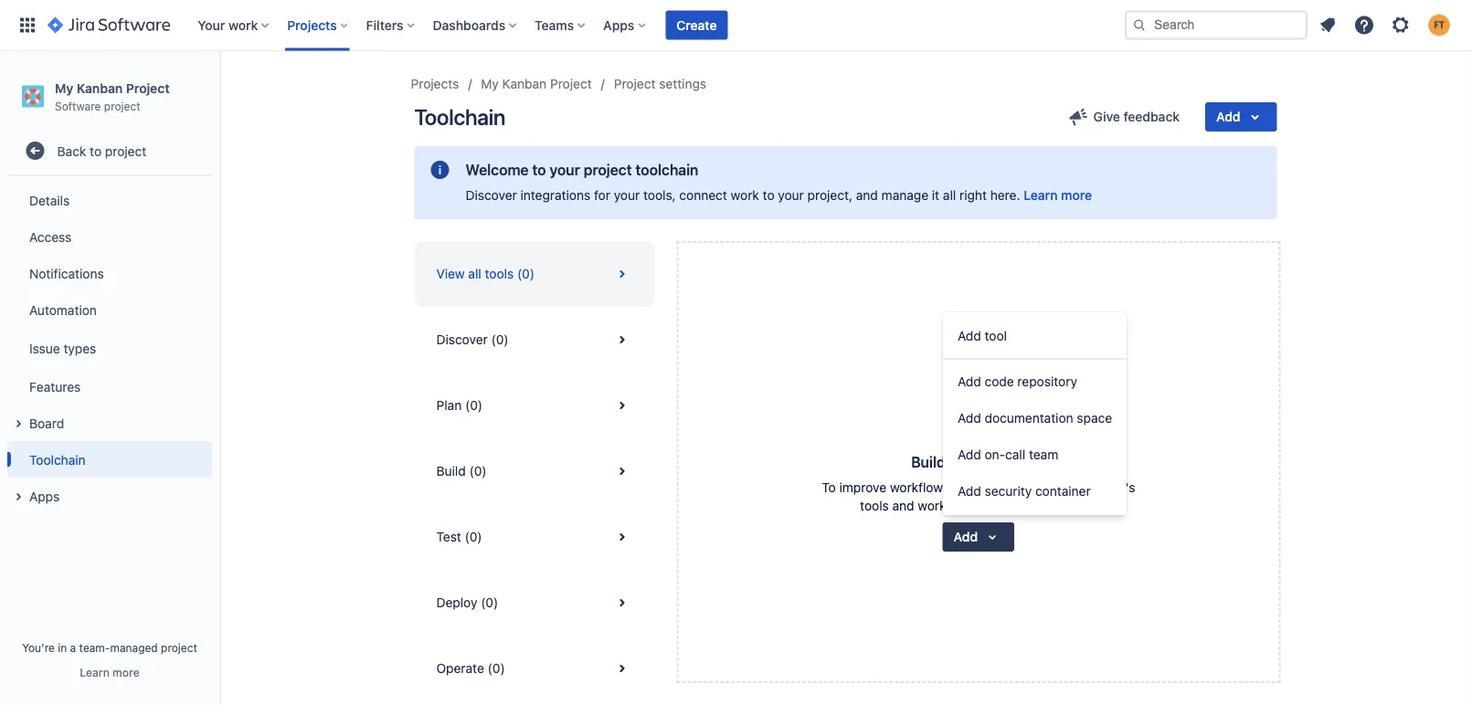 Task type: locate. For each thing, give the bounding box(es) containing it.
tools
[[485, 266, 514, 281], [860, 498, 889, 514]]

apps right teams popup button in the left top of the page
[[603, 17, 635, 32]]

tools down improve
[[860, 498, 889, 514]]

0 horizontal spatial tools
[[485, 266, 514, 281]]

0 horizontal spatial learn
[[80, 666, 110, 679]]

tools right "view"
[[485, 266, 514, 281]]

discover inside button
[[436, 332, 488, 347]]

settings
[[659, 76, 706, 91]]

0 vertical spatial toolchain
[[414, 104, 506, 130]]

project settings
[[614, 76, 706, 91]]

0 horizontal spatial apps
[[29, 489, 60, 504]]

project up "for"
[[584, 161, 632, 179]]

0 horizontal spatial kanban
[[77, 80, 123, 95]]

1 horizontal spatial more
[[1061, 188, 1092, 203]]

work inside build your toolchain to improve workflow and ship faster, add your team's tools and work to your project toolchain.
[[918, 498, 946, 514]]

learn more button right here.
[[1024, 186, 1092, 205]]

learn right here.
[[1024, 188, 1058, 203]]

0 horizontal spatial toolchain
[[636, 161, 699, 179]]

add up add on-call team
[[958, 411, 981, 426]]

kanban down the teams
[[502, 76, 547, 91]]

more inside welcome to your project toolchain discover integrations for your tools, connect work to your project, and manage it all right here. learn more
[[1061, 188, 1092, 203]]

build for your
[[911, 454, 946, 471]]

project inside my kanban project software project
[[126, 80, 170, 95]]

and left ship
[[947, 480, 968, 495]]

project left 'settings'
[[614, 76, 656, 91]]

add right feedback
[[1216, 109, 1241, 124]]

toolchain up faster,
[[983, 454, 1046, 471]]

expand image
[[7, 486, 29, 508]]

more inside button
[[112, 666, 140, 679]]

to up integrations
[[532, 161, 546, 179]]

welcome
[[466, 161, 529, 179]]

(0) for operate (0)
[[488, 661, 505, 676]]

0 vertical spatial toolchain
[[636, 161, 699, 179]]

add for add tool
[[958, 329, 981, 344]]

apps button
[[7, 478, 212, 515]]

0 horizontal spatial learn more button
[[80, 665, 140, 680]]

0 horizontal spatial my
[[55, 80, 73, 95]]

0 horizontal spatial toolchain
[[29, 452, 86, 467]]

0 vertical spatial learn
[[1024, 188, 1058, 203]]

add left tool
[[958, 329, 981, 344]]

work right connect
[[731, 188, 759, 203]]

1 horizontal spatial add button
[[1205, 102, 1277, 132]]

apps button
[[598, 11, 653, 40]]

deploy (0) button
[[414, 570, 655, 636]]

to right back on the top left
[[90, 143, 102, 158]]

to
[[822, 480, 836, 495]]

0 horizontal spatial build
[[436, 464, 466, 479]]

more right here.
[[1061, 188, 1092, 203]]

your left the on-
[[949, 454, 980, 471]]

1 vertical spatial tools
[[860, 498, 889, 514]]

0 vertical spatial more
[[1061, 188, 1092, 203]]

0 horizontal spatial all
[[468, 266, 481, 281]]

learn down team-
[[80, 666, 110, 679]]

1 vertical spatial apps
[[29, 489, 60, 504]]

build (0) button
[[414, 439, 655, 504]]

search image
[[1132, 18, 1147, 32]]

group
[[7, 177, 212, 520], [943, 313, 1127, 515]]

tool
[[985, 329, 1007, 344]]

2 vertical spatial work
[[918, 498, 946, 514]]

managed
[[110, 642, 158, 654]]

(0) right test
[[465, 530, 482, 545]]

to left security
[[950, 498, 962, 514]]

0 vertical spatial work
[[228, 17, 258, 32]]

access
[[29, 229, 72, 244]]

(0) right operate
[[488, 661, 505, 676]]

right
[[960, 188, 987, 203]]

my
[[481, 76, 499, 91], [55, 80, 73, 95]]

toolchain inside welcome to your project toolchain discover integrations for your tools, connect work to your project, and manage it all right here. learn more
[[636, 161, 699, 179]]

1 horizontal spatial apps
[[603, 17, 635, 32]]

1 horizontal spatial project
[[550, 76, 592, 91]]

issue
[[29, 341, 60, 356]]

(0) inside button
[[481, 595, 498, 610]]

toolchain down 'board' on the bottom
[[29, 452, 86, 467]]

my up software
[[55, 80, 73, 95]]

project inside welcome to your project toolchain discover integrations for your tools, connect work to your project, and manage it all right here. learn more
[[584, 161, 632, 179]]

1 horizontal spatial kanban
[[502, 76, 547, 91]]

discover
[[466, 188, 517, 203], [436, 332, 488, 347]]

(0)
[[517, 266, 535, 281], [491, 332, 509, 347], [465, 398, 483, 413], [469, 464, 487, 479], [465, 530, 482, 545], [481, 595, 498, 610], [488, 661, 505, 676]]

0 horizontal spatial group
[[7, 177, 212, 520]]

build inside build your toolchain to improve workflow and ship faster, add your team's tools and work to your project toolchain.
[[911, 454, 946, 471]]

(0) for plan (0)
[[465, 398, 483, 413]]

add left the on-
[[958, 447, 981, 462]]

1 horizontal spatial work
[[731, 188, 759, 203]]

work down workflow
[[918, 498, 946, 514]]

all
[[943, 188, 956, 203], [468, 266, 481, 281]]

0 vertical spatial all
[[943, 188, 956, 203]]

0 horizontal spatial work
[[228, 17, 258, 32]]

your
[[550, 161, 580, 179], [614, 188, 640, 203], [778, 188, 804, 203], [949, 454, 980, 471], [1066, 480, 1092, 495], [965, 498, 991, 514]]

learn
[[1024, 188, 1058, 203], [80, 666, 110, 679]]

0 vertical spatial tools
[[485, 266, 514, 281]]

0 vertical spatial add button
[[1205, 102, 1277, 132]]

0 horizontal spatial and
[[856, 188, 878, 203]]

add tool button
[[943, 318, 1127, 355]]

ship
[[972, 480, 997, 495]]

kanban inside my kanban project software project
[[77, 80, 123, 95]]

project
[[550, 76, 592, 91], [614, 76, 656, 91], [126, 80, 170, 95]]

discover down welcome at the left
[[466, 188, 517, 203]]

add button right feedback
[[1205, 102, 1277, 132]]

more
[[1061, 188, 1092, 203], [112, 666, 140, 679]]

and right the project,
[[856, 188, 878, 203]]

your up "toolchain."
[[1066, 480, 1092, 495]]

0 vertical spatial apps
[[603, 17, 635, 32]]

project settings link
[[614, 73, 706, 95]]

project inside my kanban project software project
[[104, 99, 140, 112]]

2 horizontal spatial work
[[918, 498, 946, 514]]

1 horizontal spatial learn
[[1024, 188, 1058, 203]]

add left code
[[958, 374, 981, 389]]

project right software
[[104, 99, 140, 112]]

(0) up discover (0) button
[[517, 266, 535, 281]]

test
[[436, 530, 461, 545]]

deploy
[[436, 595, 477, 610]]

1 horizontal spatial group
[[943, 313, 1127, 515]]

group containing add tool
[[943, 313, 1127, 515]]

1 vertical spatial add button
[[943, 523, 1014, 552]]

details link
[[7, 182, 212, 219]]

1 horizontal spatial tools
[[860, 498, 889, 514]]

add inside button
[[958, 484, 981, 499]]

toolchain up tools,
[[636, 161, 699, 179]]

discover inside welcome to your project toolchain discover integrations for your tools, connect work to your project, and manage it all right here. learn more
[[466, 188, 517, 203]]

features
[[29, 379, 81, 394]]

manage
[[882, 188, 929, 203]]

(0) right the deploy
[[481, 595, 498, 610]]

0 horizontal spatial projects
[[287, 17, 337, 32]]

0 vertical spatial and
[[856, 188, 878, 203]]

add button down ship
[[943, 523, 1014, 552]]

and
[[856, 188, 878, 203], [947, 480, 968, 495], [892, 498, 914, 514]]

work inside popup button
[[228, 17, 258, 32]]

1 vertical spatial discover
[[436, 332, 488, 347]]

build down the 'plan'
[[436, 464, 466, 479]]

Search field
[[1125, 11, 1308, 40]]

discover up plan (0)
[[436, 332, 488, 347]]

project,
[[808, 188, 853, 203]]

add
[[1216, 109, 1241, 124], [958, 329, 981, 344], [958, 374, 981, 389], [958, 411, 981, 426], [958, 447, 981, 462], [958, 484, 981, 499], [954, 530, 978, 545]]

to inside build your toolchain to improve workflow and ship faster, add your team's tools and work to your project toolchain.
[[950, 498, 962, 514]]

project for my kanban project
[[550, 76, 592, 91]]

0 horizontal spatial more
[[112, 666, 140, 679]]

work right your
[[228, 17, 258, 32]]

add button
[[1205, 102, 1277, 132], [943, 523, 1014, 552]]

my inside my kanban project software project
[[55, 80, 73, 95]]

group containing details
[[7, 177, 212, 520]]

1 horizontal spatial my
[[481, 76, 499, 91]]

1 vertical spatial learn more button
[[80, 665, 140, 680]]

add left security
[[958, 484, 981, 499]]

all right it
[[943, 188, 956, 203]]

jira software image
[[48, 14, 170, 36], [48, 14, 170, 36]]

deploy (0)
[[436, 595, 498, 610]]

project down faster,
[[995, 498, 1036, 514]]

work
[[228, 17, 258, 32], [731, 188, 759, 203], [918, 498, 946, 514]]

kanban up software
[[77, 80, 123, 95]]

integrations
[[520, 188, 591, 203]]

toolchain down projects link
[[414, 104, 506, 130]]

add for add documentation space
[[958, 411, 981, 426]]

(0) down plan (0)
[[469, 464, 487, 479]]

more down managed
[[112, 666, 140, 679]]

your
[[198, 17, 225, 32]]

projects inside popup button
[[287, 17, 337, 32]]

my right projects link
[[481, 76, 499, 91]]

projects
[[287, 17, 337, 32], [411, 76, 459, 91]]

1 vertical spatial projects
[[411, 76, 459, 91]]

build for (0)
[[436, 464, 466, 479]]

plan
[[436, 398, 462, 413]]

your left the project,
[[778, 188, 804, 203]]

and down workflow
[[892, 498, 914, 514]]

1 vertical spatial toolchain
[[29, 452, 86, 467]]

1 horizontal spatial learn more button
[[1024, 186, 1092, 205]]

0 vertical spatial discover
[[466, 188, 517, 203]]

filters button
[[361, 11, 422, 40]]

(0) for build (0)
[[469, 464, 487, 479]]

give
[[1094, 109, 1120, 124]]

1 horizontal spatial projects
[[411, 76, 459, 91]]

banner containing your work
[[0, 0, 1472, 51]]

welcome to your project toolchain discover integrations for your tools, connect work to your project, and manage it all right here. learn more
[[466, 161, 1092, 203]]

toolchain
[[636, 161, 699, 179], [983, 454, 1046, 471]]

(0) down view all tools (0)
[[491, 332, 509, 347]]

1 horizontal spatial all
[[943, 188, 956, 203]]

kanban inside the 'my kanban project' link
[[502, 76, 547, 91]]

projects down dashboards
[[411, 76, 459, 91]]

build up workflow
[[911, 454, 946, 471]]

operate
[[436, 661, 484, 676]]

banner
[[0, 0, 1472, 51]]

project down primary element
[[550, 76, 592, 91]]

add code repository button
[[943, 364, 1127, 400]]

1 vertical spatial more
[[112, 666, 140, 679]]

project left sidebar navigation image
[[126, 80, 170, 95]]

in
[[58, 642, 67, 654]]

0 horizontal spatial add button
[[943, 523, 1014, 552]]

projects button
[[282, 11, 355, 40]]

1 horizontal spatial and
[[892, 498, 914, 514]]

learn more button down you're in a team-managed project
[[80, 665, 140, 680]]

apps down 'board' on the bottom
[[29, 489, 60, 504]]

all right "view"
[[468, 266, 481, 281]]

toolchain inside build your toolchain to improve workflow and ship faster, add your team's tools and work to your project toolchain.
[[983, 454, 1046, 471]]

1 vertical spatial all
[[468, 266, 481, 281]]

dashboards button
[[427, 11, 524, 40]]

to
[[90, 143, 102, 158], [532, 161, 546, 179], [763, 188, 775, 203], [950, 498, 962, 514]]

filters
[[366, 17, 404, 32]]

to left the project,
[[763, 188, 775, 203]]

1 vertical spatial work
[[731, 188, 759, 203]]

1 horizontal spatial toolchain
[[983, 454, 1046, 471]]

0 horizontal spatial project
[[126, 80, 170, 95]]

add for add on-call team
[[958, 447, 981, 462]]

projects left filters
[[287, 17, 337, 32]]

2 horizontal spatial and
[[947, 480, 968, 495]]

project for my kanban project software project
[[126, 80, 170, 95]]

1 vertical spatial toolchain
[[983, 454, 1046, 471]]

add on-call team button
[[943, 437, 1127, 473]]

primary element
[[11, 0, 1125, 51]]

features link
[[7, 368, 212, 405]]

0 vertical spatial projects
[[287, 17, 337, 32]]

1 horizontal spatial build
[[911, 454, 946, 471]]

build inside button
[[436, 464, 466, 479]]

toolchain.
[[1040, 498, 1097, 514]]

(0) right the 'plan'
[[465, 398, 483, 413]]



Task type: vqa. For each thing, say whether or not it's contained in the screenshot.
"to" within the Go To Custom Fields link
no



Task type: describe. For each thing, give the bounding box(es) containing it.
to inside back to project link
[[90, 143, 102, 158]]

2 horizontal spatial project
[[614, 76, 656, 91]]

2 vertical spatial and
[[892, 498, 914, 514]]

test (0)
[[436, 530, 482, 545]]

(0) for deploy (0)
[[481, 595, 498, 610]]

team
[[1029, 447, 1058, 462]]

automation link
[[7, 292, 212, 328]]

create button
[[666, 11, 728, 40]]

1 vertical spatial learn
[[80, 666, 110, 679]]

0 vertical spatial learn more button
[[1024, 186, 1092, 205]]

tools inside build your toolchain to improve workflow and ship faster, add your team's tools and work to your project toolchain.
[[860, 498, 889, 514]]

project right managed
[[161, 642, 197, 654]]

notifications image
[[1317, 14, 1339, 36]]

it
[[932, 188, 940, 203]]

projects link
[[411, 73, 459, 95]]

teams button
[[529, 11, 592, 40]]

view
[[436, 266, 465, 281]]

container
[[1035, 484, 1091, 499]]

project inside build your toolchain to improve workflow and ship faster, add your team's tools and work to your project toolchain.
[[995, 498, 1036, 514]]

projects for projects link
[[411, 76, 459, 91]]

all inside 'button'
[[468, 266, 481, 281]]

on-
[[985, 447, 1005, 462]]

operate (0) button
[[414, 636, 655, 702]]

your right "for"
[[614, 188, 640, 203]]

work inside welcome to your project toolchain discover integrations for your tools, connect work to your project, and manage it all right here. learn more
[[731, 188, 759, 203]]

call
[[1005, 447, 1025, 462]]

add security container button
[[943, 473, 1127, 510]]

teams
[[535, 17, 574, 32]]

for
[[594, 188, 610, 203]]

toolchain inside group
[[29, 452, 86, 467]]

give feedback
[[1094, 109, 1180, 124]]

board
[[29, 416, 64, 431]]

view all tools (0)
[[436, 266, 535, 281]]

issue types
[[29, 341, 96, 356]]

you're
[[22, 642, 55, 654]]

expand image
[[7, 413, 29, 435]]

team's
[[1096, 480, 1135, 495]]

1 horizontal spatial toolchain
[[414, 104, 506, 130]]

(0) for discover (0)
[[491, 332, 509, 347]]

build your toolchain to improve workflow and ship faster, add your team's tools and work to your project toolchain.
[[822, 454, 1135, 514]]

back to project link
[[7, 133, 212, 169]]

add security container
[[958, 484, 1091, 499]]

add documentation space
[[958, 411, 1112, 426]]

back to project
[[57, 143, 146, 158]]

and inside welcome to your project toolchain discover integrations for your tools, connect work to your project, and manage it all right here. learn more
[[856, 188, 878, 203]]

workflow
[[890, 480, 943, 495]]

view all tools (0) button
[[414, 241, 655, 307]]

all inside welcome to your project toolchain discover integrations for your tools, connect work to your project, and manage it all right here. learn more
[[943, 188, 956, 203]]

toolchain link
[[7, 442, 212, 478]]

kanban for my kanban project
[[502, 76, 547, 91]]

tools,
[[643, 188, 676, 203]]

your work button
[[192, 11, 276, 40]]

add on-call team
[[958, 447, 1058, 462]]

add for add security container
[[958, 484, 981, 499]]

settings image
[[1390, 14, 1412, 36]]

kanban for my kanban project software project
[[77, 80, 123, 95]]

dashboards
[[433, 17, 505, 32]]

board button
[[7, 405, 212, 442]]

space
[[1077, 411, 1112, 426]]

appswitcher icon image
[[16, 14, 38, 36]]

your profile and settings image
[[1428, 14, 1450, 36]]

notifications
[[29, 266, 104, 281]]

help image
[[1353, 14, 1375, 36]]

software
[[55, 99, 101, 112]]

your work
[[198, 17, 258, 32]]

access link
[[7, 219, 212, 255]]

test (0) button
[[414, 504, 655, 570]]

build (0)
[[436, 464, 487, 479]]

feedback
[[1124, 109, 1180, 124]]

my kanban project link
[[481, 73, 592, 95]]

a
[[70, 642, 76, 654]]

security
[[985, 484, 1032, 499]]

my for my kanban project
[[481, 76, 499, 91]]

repository
[[1018, 374, 1077, 389]]

add down ship
[[954, 530, 978, 545]]

types
[[63, 341, 96, 356]]

your up integrations
[[550, 161, 580, 179]]

add code repository
[[958, 374, 1077, 389]]

operate (0)
[[436, 661, 505, 676]]

projects for projects popup button
[[287, 17, 337, 32]]

add tool
[[958, 329, 1007, 344]]

add
[[1040, 480, 1063, 495]]

give feedback button
[[1057, 102, 1191, 132]]

back
[[57, 143, 86, 158]]

create
[[677, 17, 717, 32]]

sidebar navigation image
[[199, 73, 239, 110]]

code
[[985, 374, 1014, 389]]

discover (0)
[[436, 332, 509, 347]]

your down ship
[[965, 498, 991, 514]]

details
[[29, 193, 70, 208]]

connect
[[679, 188, 727, 203]]

you're in a team-managed project
[[22, 642, 197, 654]]

learn inside welcome to your project toolchain discover integrations for your tools, connect work to your project, and manage it all right here. learn more
[[1024, 188, 1058, 203]]

add for add code repository
[[958, 374, 981, 389]]

1 vertical spatial and
[[947, 480, 968, 495]]

project up details link
[[105, 143, 146, 158]]

tools inside 'button'
[[485, 266, 514, 281]]

my for my kanban project software project
[[55, 80, 73, 95]]

learn more
[[80, 666, 140, 679]]

add documentation space button
[[943, 400, 1127, 437]]

apps inside apps dropdown button
[[603, 17, 635, 32]]

plan (0)
[[436, 398, 483, 413]]

improve
[[839, 480, 887, 495]]

faster,
[[1000, 480, 1037, 495]]

here.
[[990, 188, 1020, 203]]

my kanban project software project
[[55, 80, 170, 112]]

plan (0) button
[[414, 373, 655, 439]]

discover (0) button
[[414, 307, 655, 373]]

(0) for test (0)
[[465, 530, 482, 545]]

documentation
[[985, 411, 1073, 426]]

apps inside apps button
[[29, 489, 60, 504]]

notifications link
[[7, 255, 212, 292]]



